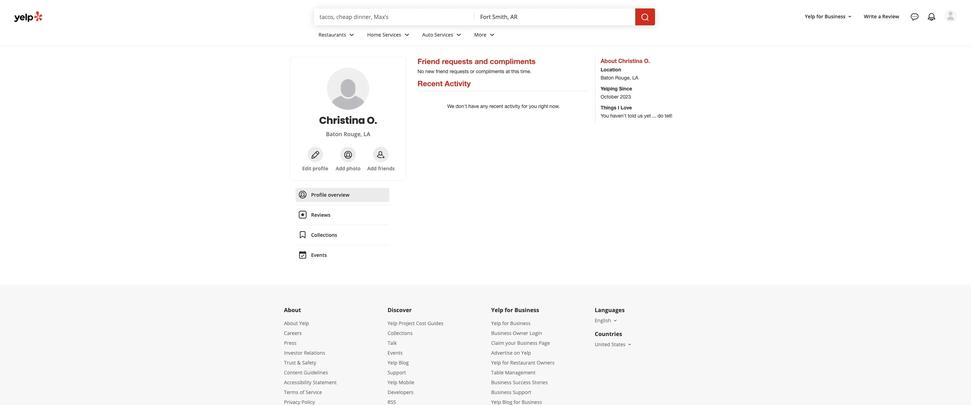 Task type: vqa. For each thing, say whether or not it's contained in the screenshot.


Task type: locate. For each thing, give the bounding box(es) containing it.
0 horizontal spatial rouge,
[[344, 130, 362, 138]]

1 vertical spatial o.
[[367, 114, 377, 128]]

about inside about yelp careers press investor relations trust & safety content guidelines accessibility statement terms of service
[[284, 320, 298, 327]]

services right auto
[[435, 31, 453, 38]]

1 vertical spatial yelp for business
[[491, 307, 539, 314]]

24 chevron down v2 image for home services
[[403, 31, 411, 39]]

0 horizontal spatial services
[[383, 31, 401, 38]]

1 horizontal spatial yelp for business
[[805, 13, 846, 20]]

auto
[[423, 31, 433, 38]]

0 horizontal spatial events
[[311, 252, 327, 259]]

rouge,
[[616, 75, 631, 81], [344, 130, 362, 138]]

united states
[[595, 342, 626, 348]]

1 horizontal spatial baton
[[601, 75, 614, 81]]

compliments down and
[[476, 69, 505, 74]]

now.
[[550, 104, 560, 109]]

business support link
[[491, 390, 532, 396]]

about
[[601, 57, 617, 64], [284, 307, 301, 314], [284, 320, 298, 327]]

home services link
[[362, 25, 417, 46]]

rouge, down christina o. link
[[344, 130, 362, 138]]

2 vertical spatial about
[[284, 320, 298, 327]]

0 horizontal spatial none field
[[320, 13, 469, 21]]

yelp for business link
[[491, 320, 531, 327]]

right
[[539, 104, 549, 109]]

0 vertical spatial requests
[[442, 57, 473, 66]]

requests up or
[[442, 57, 473, 66]]

reviews link
[[296, 208, 390, 222]]

collections
[[311, 232, 337, 239], [388, 330, 413, 337]]

1 vertical spatial events
[[388, 350, 403, 357]]

la inside location baton rouge, la
[[633, 75, 639, 81]]

0 vertical spatial baton
[[601, 75, 614, 81]]

have
[[469, 104, 479, 109]]

24 chevron down v2 image right auto services
[[455, 31, 463, 39]]

1 none field from the left
[[320, 13, 469, 21]]

login
[[530, 330, 542, 337]]

1 vertical spatial 16 chevron down v2 image
[[627, 342, 633, 348]]

christina up location baton rouge, la
[[619, 57, 643, 64]]

o.
[[644, 57, 650, 64], [367, 114, 377, 128]]

careers link
[[284, 330, 302, 337]]

la
[[633, 75, 639, 81], [364, 130, 371, 138]]

requests
[[442, 57, 473, 66], [450, 69, 469, 74]]

events inside yelp project cost guides collections talk events yelp blog support yelp mobile developers
[[388, 350, 403, 357]]

la down christina o. link
[[364, 130, 371, 138]]

christina o. image
[[945, 10, 958, 22]]

2023
[[620, 94, 631, 100]]

support link
[[388, 370, 406, 377]]

2 24 chevron down v2 image from the left
[[455, 31, 463, 39]]

search image
[[641, 13, 650, 21]]

more
[[475, 31, 487, 38]]

0 horizontal spatial baton
[[326, 130, 342, 138]]

table management link
[[491, 370, 536, 377]]

about up careers
[[284, 320, 298, 327]]

trust
[[284, 360, 296, 367]]

claim
[[491, 340, 504, 347]]

0 vertical spatial yelp for business
[[805, 13, 846, 20]]

user actions element
[[800, 9, 967, 52]]

24 chevron down v2 image for auto services
[[455, 31, 463, 39]]

write a review
[[864, 13, 900, 20]]

1 vertical spatial events link
[[388, 350, 403, 357]]

24 collections v2 image
[[299, 231, 307, 239]]

yelp project cost guides collections talk events yelp blog support yelp mobile developers
[[388, 320, 444, 396]]

menu
[[296, 188, 390, 263]]

16 chevron down v2 image left the write
[[848, 14, 853, 19]]

1 vertical spatial baton
[[326, 130, 342, 138]]

1 horizontal spatial collections
[[388, 330, 413, 337]]

0 horizontal spatial la
[[364, 130, 371, 138]]

1 vertical spatial christina
[[319, 114, 365, 128]]

16 chevron down v2 image inside yelp for business button
[[848, 14, 853, 19]]

0 vertical spatial rouge,
[[616, 75, 631, 81]]

1 vertical spatial about
[[284, 307, 301, 314]]

0 vertical spatial 16 chevron down v2 image
[[848, 14, 853, 19]]

collections down reviews
[[311, 232, 337, 239]]

requests up activity
[[450, 69, 469, 74]]

1 24 chevron down v2 image from the left
[[403, 31, 411, 39]]

events right the "24 event v2" 'image'
[[311, 252, 327, 259]]

support inside yelp project cost guides collections talk events yelp blog support yelp mobile developers
[[388, 370, 406, 377]]

0 vertical spatial events
[[311, 252, 327, 259]]

1 horizontal spatial none field
[[481, 13, 630, 21]]

talk
[[388, 340, 397, 347]]

service
[[306, 390, 322, 396]]

collections inside menu item
[[311, 232, 337, 239]]

0 horizontal spatial o.
[[367, 114, 377, 128]]

add for add friends
[[368, 165, 377, 172]]

Near text field
[[481, 13, 630, 21]]

24 chevron down v2 image for restaurants
[[348, 31, 356, 39]]

none field find
[[320, 13, 469, 21]]

0 vertical spatial about
[[601, 57, 617, 64]]

services for home services
[[383, 31, 401, 38]]

0 vertical spatial collections
[[311, 232, 337, 239]]

2 add from the left
[[368, 165, 377, 172]]

talk link
[[388, 340, 397, 347]]

1 horizontal spatial 16 chevron down v2 image
[[848, 14, 853, 19]]

1 horizontal spatial christina
[[619, 57, 643, 64]]

24 chevron down v2 image for more
[[488, 31, 497, 39]]

0 vertical spatial support
[[388, 370, 406, 377]]

...
[[653, 113, 657, 119]]

16 chevron down v2 image for yelp for business
[[848, 14, 853, 19]]

services right home
[[383, 31, 401, 38]]

None search field
[[314, 8, 657, 25]]

1 horizontal spatial support
[[513, 390, 532, 396]]

we don't have any recent activity for you right now.
[[448, 104, 560, 109]]

24 chevron down v2 image
[[348, 31, 356, 39], [455, 31, 463, 39]]

la inside christina o. baton rouge, la
[[364, 130, 371, 138]]

2 services from the left
[[435, 31, 453, 38]]

recent activity
[[418, 79, 471, 88]]

1 horizontal spatial o.
[[644, 57, 650, 64]]

none field "near"
[[481, 13, 630, 21]]

support down yelp blog link
[[388, 370, 406, 377]]

16 chevron down v2 image for united states
[[627, 342, 633, 348]]

support
[[388, 370, 406, 377], [513, 390, 532, 396]]

16 chevron down v2 image
[[848, 14, 853, 19], [627, 342, 633, 348]]

0 vertical spatial compliments
[[490, 57, 536, 66]]

new
[[426, 69, 435, 74]]

add left photo
[[336, 165, 345, 172]]

2 24 chevron down v2 image from the left
[[488, 31, 497, 39]]

about for about
[[284, 307, 301, 314]]

&
[[297, 360, 301, 367]]

1 vertical spatial requests
[[450, 69, 469, 74]]

baton down christina o. link
[[326, 130, 342, 138]]

i
[[618, 105, 620, 111]]

1 horizontal spatial 24 chevron down v2 image
[[488, 31, 497, 39]]

1 add from the left
[[336, 165, 345, 172]]

services inside auto services link
[[435, 31, 453, 38]]

rouge, inside christina o. baton rouge, la
[[344, 130, 362, 138]]

yelp
[[805, 13, 816, 20], [491, 307, 504, 314], [299, 320, 309, 327], [388, 320, 398, 327], [491, 320, 501, 327], [522, 350, 531, 357], [388, 360, 398, 367], [491, 360, 501, 367], [388, 380, 398, 386]]

yelp mobile link
[[388, 380, 415, 386]]

friend
[[436, 69, 449, 74]]

24 chevron down v2 image
[[403, 31, 411, 39], [488, 31, 497, 39]]

0 horizontal spatial support
[[388, 370, 406, 377]]

activity
[[505, 104, 521, 109]]

yelp for business inside button
[[805, 13, 846, 20]]

yet
[[645, 113, 651, 119]]

business
[[825, 13, 846, 20], [515, 307, 539, 314], [511, 320, 531, 327], [491, 330, 512, 337], [518, 340, 538, 347], [491, 380, 512, 386], [491, 390, 512, 396]]

support down success
[[513, 390, 532, 396]]

christina up 'add photo'
[[319, 114, 365, 128]]

photo
[[347, 165, 361, 172]]

0 horizontal spatial 24 chevron down v2 image
[[348, 31, 356, 39]]

profile overview menu item
[[296, 188, 390, 206]]

la down about christina o. at right
[[633, 75, 639, 81]]

16 chevron down v2 image inside united states dropdown button
[[627, 342, 633, 348]]

press link
[[284, 340, 297, 347]]

events down "talk"
[[388, 350, 403, 357]]

recent
[[490, 104, 504, 109]]

christina o. baton rouge, la
[[319, 114, 377, 138]]

1 vertical spatial rouge,
[[344, 130, 362, 138]]

1 services from the left
[[383, 31, 401, 38]]

24 chevron down v2 image right more
[[488, 31, 497, 39]]

1 vertical spatial collections
[[388, 330, 413, 337]]

add for add photo
[[336, 165, 345, 172]]

1 horizontal spatial rouge,
[[616, 75, 631, 81]]

states
[[612, 342, 626, 348]]

collections down project in the left of the page
[[388, 330, 413, 337]]

0 horizontal spatial add
[[336, 165, 345, 172]]

recent
[[418, 79, 443, 88]]

languages
[[595, 307, 625, 314]]

events
[[311, 252, 327, 259], [388, 350, 403, 357]]

24 chevron down v2 image inside restaurants link
[[348, 31, 356, 39]]

0 vertical spatial christina
[[619, 57, 643, 64]]

1 horizontal spatial la
[[633, 75, 639, 81]]

activity
[[445, 79, 471, 88]]

o. inside christina o. baton rouge, la
[[367, 114, 377, 128]]

0 vertical spatial la
[[633, 75, 639, 81]]

None field
[[320, 13, 469, 21], [481, 13, 630, 21]]

countries
[[595, 331, 623, 338]]

services for auto services
[[435, 31, 453, 38]]

1 vertical spatial support
[[513, 390, 532, 396]]

0 horizontal spatial collections
[[311, 232, 337, 239]]

add
[[336, 165, 345, 172], [368, 165, 377, 172]]

1 vertical spatial la
[[364, 130, 371, 138]]

0 horizontal spatial yelp for business
[[491, 307, 539, 314]]

compliments
[[490, 57, 536, 66], [476, 69, 505, 74]]

you
[[601, 113, 609, 119]]

statement
[[313, 380, 337, 386]]

notifications image
[[928, 13, 936, 21]]

24 chevron down v2 image inside home services link
[[403, 31, 411, 39]]

edit
[[302, 165, 312, 172]]

of
[[300, 390, 305, 396]]

compliments up this
[[490, 57, 536, 66]]

events link down the collections menu item
[[296, 249, 390, 263]]

24 profile v2 image
[[299, 191, 307, 199]]

profile
[[313, 165, 328, 172]]

since
[[619, 86, 633, 92]]

english
[[595, 318, 612, 324]]

trust & safety link
[[284, 360, 316, 367]]

rouge, inside location baton rouge, la
[[616, 75, 631, 81]]

1 horizontal spatial add
[[368, 165, 377, 172]]

events link down "talk"
[[388, 350, 403, 357]]

24 chevron down v2 image inside "more" link
[[488, 31, 497, 39]]

rouge, up the since at the right of page
[[616, 75, 631, 81]]

16 chevron down v2 image right the states
[[627, 342, 633, 348]]

0 horizontal spatial christina
[[319, 114, 365, 128]]

24 chevron down v2 image right restaurants
[[348, 31, 356, 39]]

1 horizontal spatial events
[[388, 350, 403, 357]]

1 24 chevron down v2 image from the left
[[348, 31, 356, 39]]

services inside home services link
[[383, 31, 401, 38]]

mobile
[[399, 380, 415, 386]]

messages image
[[911, 13, 920, 21]]

united
[[595, 342, 611, 348]]

support inside yelp for business business owner login claim your business page advertise on yelp yelp for restaurant owners table management business success stories business support
[[513, 390, 532, 396]]

collections link down project in the left of the page
[[388, 330, 413, 337]]

0 vertical spatial o.
[[644, 57, 650, 64]]

0 horizontal spatial 16 chevron down v2 image
[[627, 342, 633, 348]]

collections link
[[296, 228, 390, 243], [388, 330, 413, 337]]

1 horizontal spatial services
[[435, 31, 453, 38]]

edit profile
[[302, 165, 328, 172]]

24 chevron down v2 image inside auto services link
[[455, 31, 463, 39]]

24 chevron down v2 image left auto
[[403, 31, 411, 39]]

about up about yelp link at bottom left
[[284, 307, 301, 314]]

1 horizontal spatial 24 chevron down v2 image
[[455, 31, 463, 39]]

0 horizontal spatial 24 chevron down v2 image
[[403, 31, 411, 39]]

about up location
[[601, 57, 617, 64]]

for
[[817, 13, 824, 20], [522, 104, 528, 109], [505, 307, 513, 314], [503, 320, 509, 327], [503, 360, 509, 367]]

24 review v2 image
[[299, 211, 307, 219]]

add left friends
[[368, 165, 377, 172]]

haven't
[[611, 113, 627, 119]]

2 none field from the left
[[481, 13, 630, 21]]

tell!
[[665, 113, 673, 119]]

don't
[[456, 104, 467, 109]]

yelping since october 2023
[[601, 86, 633, 100]]

baton down location
[[601, 75, 614, 81]]

collections link down reviews menu item
[[296, 228, 390, 243]]

16 chevron down v2 image
[[613, 318, 619, 324]]

a
[[879, 13, 882, 20]]

christina inside christina o. baton rouge, la
[[319, 114, 365, 128]]



Task type: describe. For each thing, give the bounding box(es) containing it.
1 vertical spatial collections link
[[388, 330, 413, 337]]

restaurant
[[511, 360, 536, 367]]

time.
[[521, 69, 532, 74]]

add friends image
[[377, 151, 385, 159]]

do
[[658, 113, 664, 119]]

management
[[505, 370, 536, 377]]

reviews
[[311, 212, 331, 219]]

on
[[514, 350, 520, 357]]

profile overview link
[[296, 188, 390, 202]]

content
[[284, 370, 303, 377]]

business inside button
[[825, 13, 846, 20]]

restaurants link
[[313, 25, 362, 46]]

united states button
[[595, 342, 633, 348]]

relations
[[304, 350, 325, 357]]

friend
[[418, 57, 440, 66]]

cost
[[416, 320, 426, 327]]

terms
[[284, 390, 299, 396]]

christina o. link
[[299, 114, 398, 128]]

write
[[864, 13, 877, 20]]

0 vertical spatial collections link
[[296, 228, 390, 243]]

collections menu item
[[296, 228, 390, 246]]

yelp inside about yelp careers press investor relations trust & safety content guidelines accessibility statement terms of service
[[299, 320, 309, 327]]

october
[[601, 94, 619, 100]]

no
[[418, 69, 424, 74]]

baton inside christina o. baton rouge, la
[[326, 130, 342, 138]]

friends
[[378, 165, 395, 172]]

about for about yelp careers press investor relations trust & safety content guidelines accessibility statement terms of service
[[284, 320, 298, 327]]

your
[[506, 340, 516, 347]]

project
[[399, 320, 415, 327]]

about yelp careers press investor relations trust & safety content guidelines accessibility statement terms of service
[[284, 320, 337, 396]]

and
[[475, 57, 488, 66]]

baton inside location baton rouge, la
[[601, 75, 614, 81]]

auto services
[[423, 31, 453, 38]]

things i love you haven't told us yet ... do tell!
[[601, 105, 673, 119]]

told
[[628, 113, 637, 119]]

for inside button
[[817, 13, 824, 20]]

add friends
[[368, 165, 395, 172]]

or
[[470, 69, 475, 74]]

business categories element
[[313, 25, 958, 46]]

love
[[621, 105, 632, 111]]

events inside menu
[[311, 252, 327, 259]]

content guidelines link
[[284, 370, 328, 377]]

home services
[[367, 31, 401, 38]]

things
[[601, 105, 617, 111]]

business success stories link
[[491, 380, 548, 386]]

terms of service link
[[284, 390, 322, 396]]

success
[[513, 380, 531, 386]]

about for about christina o.
[[601, 57, 617, 64]]

any
[[481, 104, 488, 109]]

location
[[601, 67, 622, 73]]

1 vertical spatial compliments
[[476, 69, 505, 74]]

careers
[[284, 330, 302, 337]]

profile
[[311, 192, 327, 198]]

guidelines
[[304, 370, 328, 377]]

owners
[[537, 360, 555, 367]]

menu containing profile overview
[[296, 188, 390, 263]]

investor
[[284, 350, 303, 357]]

edit profile image
[[311, 151, 320, 159]]

guides
[[428, 320, 444, 327]]

more link
[[469, 25, 502, 46]]

write a review link
[[862, 10, 903, 23]]

owner
[[513, 330, 529, 337]]

profile overview
[[311, 192, 350, 198]]

yelp blog link
[[388, 360, 409, 367]]

0 vertical spatial events link
[[296, 249, 390, 263]]

yelping
[[601, 86, 618, 92]]

add photo
[[336, 165, 361, 172]]

investor relations link
[[284, 350, 325, 357]]

friend requests and compliments no new friend requests or compliments at this time.
[[418, 57, 536, 74]]

english button
[[595, 318, 619, 324]]

yelp for business button
[[803, 10, 856, 23]]

add photo image
[[344, 151, 353, 159]]

table
[[491, 370, 504, 377]]

accessibility
[[284, 380, 312, 386]]

yelp inside button
[[805, 13, 816, 20]]

blog
[[399, 360, 409, 367]]

restaurants
[[319, 31, 346, 38]]

about yelp link
[[284, 320, 309, 327]]

review
[[883, 13, 900, 20]]

Find text field
[[320, 13, 469, 21]]

stories
[[532, 380, 548, 386]]

you
[[529, 104, 537, 109]]

developers
[[388, 390, 414, 396]]

this
[[512, 69, 519, 74]]

yelp project cost guides link
[[388, 320, 444, 327]]

collections inside yelp project cost guides collections talk events yelp blog support yelp mobile developers
[[388, 330, 413, 337]]

about christina o.
[[601, 57, 650, 64]]

yelp for restaurant owners link
[[491, 360, 555, 367]]

page
[[539, 340, 550, 347]]

discover
[[388, 307, 412, 314]]

advertise
[[491, 350, 513, 357]]

we
[[448, 104, 455, 109]]

home
[[367, 31, 381, 38]]

reviews menu item
[[296, 208, 390, 226]]

24 event v2 image
[[299, 251, 307, 259]]



